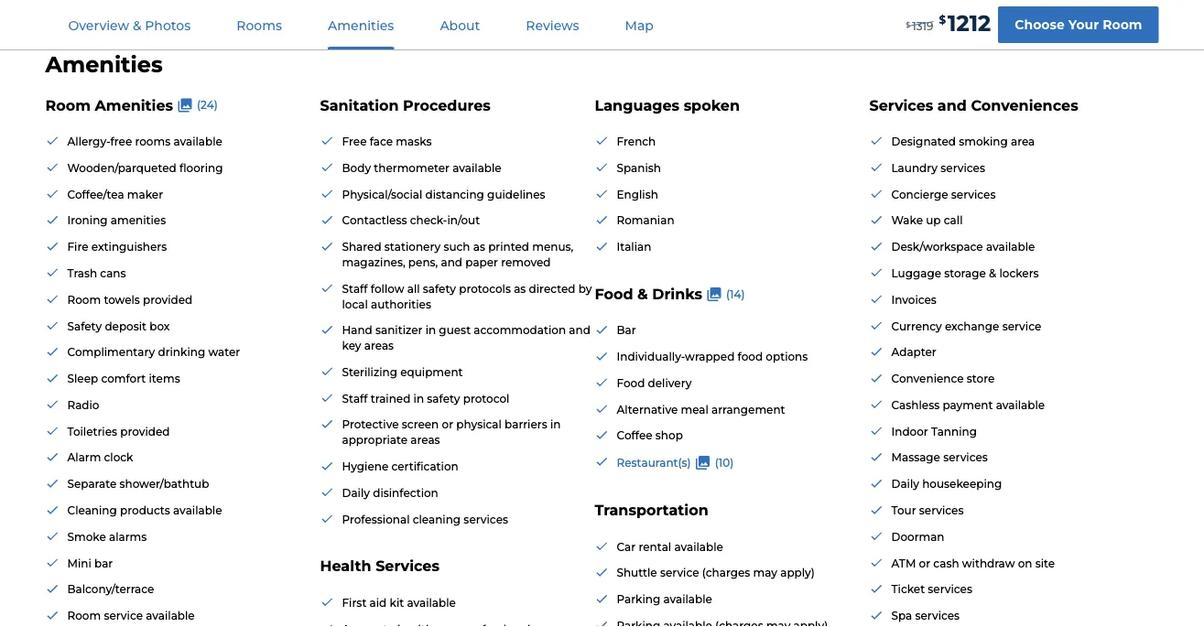 Task type: describe. For each thing, give the bounding box(es) containing it.
or inside protective screen or physical barriers in appropriate areas
[[442, 418, 453, 432]]

wake up call
[[892, 214, 963, 227]]

withdraw
[[962, 557, 1015, 570]]

health
[[320, 557, 371, 575]]

in for safety
[[414, 392, 424, 405]]

romanian
[[617, 214, 675, 227]]

ticket services
[[892, 583, 973, 596]]

transportation
[[595, 501, 709, 519]]

in inside protective screen or physical barriers in appropriate areas
[[550, 418, 561, 432]]

menus,
[[532, 240, 574, 254]]

may
[[753, 567, 778, 580]]

services and conveniences
[[870, 96, 1078, 114]]

ironing
[[67, 214, 108, 227]]

authorities
[[371, 297, 431, 311]]

alarm
[[67, 451, 101, 465]]

tour services
[[892, 504, 964, 517]]

professional cleaning services
[[342, 513, 508, 526]]

stationery
[[384, 240, 441, 254]]

deposit
[[105, 319, 147, 333]]

food
[[738, 350, 763, 363]]

call
[[944, 214, 963, 227]]

1 vertical spatial or
[[919, 557, 931, 570]]

guest
[[439, 324, 471, 337]]

body thermometer available
[[342, 161, 502, 174]]

room towels provided
[[67, 293, 193, 306]]

maker
[[127, 188, 163, 201]]

languages
[[595, 96, 680, 114]]

paper
[[465, 256, 498, 269]]

wooden/parqueted
[[67, 161, 177, 174]]

conveniences
[[971, 96, 1078, 114]]

shared stationery such as printed menus, magazines, pens, and paper removed
[[342, 240, 574, 269]]

hygiene certification
[[342, 460, 459, 473]]

tour
[[892, 504, 916, 517]]

laundry services
[[892, 161, 985, 174]]

service for room service available
[[104, 609, 143, 623]]

coffee
[[617, 429, 653, 443]]

delivery
[[648, 377, 692, 390]]

about button
[[418, 1, 502, 49]]

ticket
[[892, 583, 925, 596]]

services for tour services
[[919, 504, 964, 517]]

shower/bathtub
[[119, 478, 209, 491]]

overview & photos
[[68, 17, 191, 33]]

hygiene
[[342, 460, 389, 473]]

0 horizontal spatial services
[[376, 557, 439, 575]]

convenience
[[892, 372, 964, 385]]

rooms button
[[215, 1, 304, 49]]

indoor
[[892, 425, 928, 438]]

barriers
[[505, 418, 547, 432]]

alarm clock
[[67, 451, 133, 465]]

sleep
[[67, 372, 98, 385]]

room inside choose your room button
[[1103, 17, 1142, 33]]

shuttle
[[617, 567, 657, 580]]

atm or cash withdraw on site
[[892, 557, 1055, 570]]

room for room service available
[[67, 609, 101, 623]]

(charges
[[702, 567, 750, 580]]

area
[[1011, 135, 1035, 148]]

doorman
[[892, 530, 945, 544]]

services for laundry services
[[941, 161, 985, 174]]

italian
[[617, 240, 651, 254]]

available down balcony/terrace
[[146, 609, 195, 623]]

food for food & drinks
[[595, 285, 633, 303]]

appropriate
[[342, 434, 408, 447]]

separate shower/bathtub
[[67, 478, 209, 491]]

trash cans
[[67, 267, 126, 280]]

& for drinks
[[637, 285, 648, 303]]

coffee/tea
[[67, 188, 124, 201]]

all
[[407, 282, 420, 295]]

reviews
[[526, 17, 579, 33]]

allergy-free rooms available
[[67, 135, 222, 148]]

wake
[[892, 214, 923, 227]]

screen
[[402, 418, 439, 432]]

safety deposit box
[[67, 319, 170, 333]]

sanitizer
[[375, 324, 423, 337]]

daily for daily disinfection
[[342, 486, 370, 500]]

food for food delivery
[[617, 377, 645, 390]]

clock
[[104, 451, 133, 465]]

follow
[[371, 282, 404, 295]]

2 vertical spatial amenities
[[95, 96, 173, 114]]

available up shuttle service (charges may apply)
[[674, 540, 723, 554]]

guidelines
[[487, 188, 545, 201]]

as inside staff follow all safety protocols as directed by local authorities
[[514, 282, 526, 295]]

$ 1319 $ 1212
[[906, 10, 991, 37]]

alternative meal arrangement
[[617, 403, 785, 416]]

(14)
[[726, 288, 745, 301]]

items
[[149, 372, 180, 385]]

spoken
[[684, 96, 740, 114]]

choose your room
[[1015, 17, 1142, 33]]

ironing amenities
[[67, 214, 166, 227]]

sterilizing equipment
[[342, 366, 463, 379]]

2 horizontal spatial &
[[989, 267, 997, 280]]

1 vertical spatial amenities
[[45, 51, 163, 78]]

1 vertical spatial provided
[[120, 425, 170, 438]]

amenities inside button
[[328, 17, 394, 33]]

bar
[[94, 557, 113, 570]]

and inside shared stationery such as printed menus, magazines, pens, and paper removed
[[441, 256, 463, 269]]

arrangement
[[712, 403, 785, 416]]

free
[[342, 135, 367, 148]]

available right the payment
[[996, 398, 1045, 412]]

0 vertical spatial provided
[[143, 293, 193, 306]]

key
[[342, 339, 361, 352]]

complimentary drinking water
[[67, 346, 240, 359]]

free face masks
[[342, 135, 432, 148]]

procedures
[[403, 96, 491, 114]]

overview
[[68, 17, 129, 33]]

toiletries
[[67, 425, 117, 438]]

as inside shared stationery such as printed menus, magazines, pens, and paper removed
[[473, 240, 485, 254]]



Task type: vqa. For each thing, say whether or not it's contained in the screenshot.
bottommost &
yes



Task type: locate. For each thing, give the bounding box(es) containing it.
and down such
[[441, 256, 463, 269]]

and up designated smoking area
[[938, 96, 967, 114]]

daily for daily housekeeping
[[892, 478, 919, 491]]

in up screen
[[414, 392, 424, 405]]

1 horizontal spatial service
[[660, 567, 699, 580]]

amenities down overview
[[45, 51, 163, 78]]

services up first aid kit available at the bottom left of page
[[376, 557, 439, 575]]

services
[[941, 161, 985, 174], [951, 188, 996, 201], [943, 451, 988, 465], [919, 504, 964, 517], [464, 513, 508, 526], [928, 583, 973, 596], [915, 609, 960, 623]]

& left the photos
[[133, 17, 141, 33]]

0 vertical spatial areas
[[364, 339, 394, 352]]

1 horizontal spatial daily
[[892, 478, 919, 491]]

areas for screen
[[411, 434, 440, 447]]

service for shuttle service (charges may apply)
[[660, 567, 699, 580]]

adapter
[[892, 346, 937, 359]]

pens,
[[408, 256, 438, 269]]

trained
[[371, 392, 411, 405]]

staff for staff follow all safety protocols as directed by local authorities
[[342, 282, 368, 295]]

lockers
[[1000, 267, 1039, 280]]

daily up tour
[[892, 478, 919, 491]]

available down shower/bathtub
[[173, 504, 222, 517]]

room right your
[[1103, 17, 1142, 33]]

areas down sanitizer
[[364, 339, 394, 352]]

bar
[[617, 324, 636, 337]]

services down the ticket services
[[915, 609, 960, 623]]

first aid kit available
[[342, 596, 456, 610]]

parking available
[[617, 593, 712, 606]]

services for massage services
[[943, 451, 988, 465]]

drinking
[[158, 346, 205, 359]]

2 vertical spatial in
[[550, 418, 561, 432]]

services right cleaning
[[464, 513, 508, 526]]

services up designated
[[870, 96, 933, 114]]

1212
[[948, 10, 991, 37]]

0 vertical spatial services
[[870, 96, 933, 114]]

extinguishers
[[91, 240, 167, 254]]

services down designated smoking area
[[941, 161, 985, 174]]

0 vertical spatial safety
[[423, 282, 456, 295]]

$ right 1319
[[939, 13, 946, 26]]

0 horizontal spatial daily
[[342, 486, 370, 500]]

available right kit
[[407, 596, 456, 610]]

cashless payment available
[[892, 398, 1045, 412]]

2 vertical spatial and
[[569, 324, 591, 337]]

rental
[[639, 540, 671, 554]]

service down balcony/terrace
[[104, 609, 143, 623]]

0 vertical spatial as
[[473, 240, 485, 254]]

0 vertical spatial service
[[1002, 319, 1041, 333]]

safety for in
[[427, 392, 460, 405]]

daily down hygiene
[[342, 486, 370, 500]]

food
[[595, 285, 633, 303], [617, 377, 645, 390]]

0 horizontal spatial as
[[473, 240, 485, 254]]

safety
[[423, 282, 456, 295], [427, 392, 460, 405]]

1 vertical spatial services
[[376, 557, 439, 575]]

room up the allergy-
[[45, 96, 91, 114]]

amenities up sanitation
[[328, 17, 394, 33]]

services for concierge services
[[951, 188, 996, 201]]

safety inside staff follow all safety protocols as directed by local authorities
[[423, 282, 456, 295]]

areas down screen
[[411, 434, 440, 447]]

2 horizontal spatial in
[[550, 418, 561, 432]]

cans
[[100, 267, 126, 280]]

0 vertical spatial staff
[[342, 282, 368, 295]]

2 staff from the top
[[342, 392, 368, 405]]

0 vertical spatial amenities
[[328, 17, 394, 33]]

food right by
[[595, 285, 633, 303]]

0 horizontal spatial in
[[414, 392, 424, 405]]

1 horizontal spatial or
[[919, 557, 931, 570]]

cashless
[[892, 398, 940, 412]]

1 horizontal spatial $
[[939, 13, 946, 26]]

fire extinguishers
[[67, 240, 167, 254]]

areas inside hand sanitizer in guest accommodation and key areas
[[364, 339, 394, 352]]

english
[[617, 188, 658, 201]]

reviews button
[[504, 1, 601, 49]]

and inside hand sanitizer in guest accommodation and key areas
[[569, 324, 591, 337]]

areas inside protective screen or physical barriers in appropriate areas
[[411, 434, 440, 447]]

1 vertical spatial and
[[441, 256, 463, 269]]

1 vertical spatial service
[[660, 567, 699, 580]]

food up alternative
[[617, 377, 645, 390]]

as up the paper
[[473, 240, 485, 254]]

hand sanitizer in guest accommodation and key areas
[[342, 324, 591, 352]]

in left 'guest'
[[426, 324, 436, 337]]

or
[[442, 418, 453, 432], [919, 557, 931, 570]]

disinfection
[[373, 486, 438, 500]]

1 vertical spatial areas
[[411, 434, 440, 447]]

staff inside staff follow all safety protocols as directed by local authorities
[[342, 282, 368, 295]]

safety down equipment
[[427, 392, 460, 405]]

choose
[[1015, 17, 1065, 33]]

housekeeping
[[922, 478, 1002, 491]]

0 vertical spatial &
[[133, 17, 141, 33]]

or right atm
[[919, 557, 931, 570]]

toiletries provided
[[67, 425, 170, 438]]

currency exchange service
[[892, 319, 1041, 333]]

1 vertical spatial as
[[514, 282, 526, 295]]

box
[[150, 319, 170, 333]]

service down car rental available
[[660, 567, 699, 580]]

safety for all
[[423, 282, 456, 295]]

1 horizontal spatial areas
[[411, 434, 440, 447]]

distancing
[[425, 188, 484, 201]]

towels
[[104, 293, 140, 306]]

service right exchange at the bottom of the page
[[1002, 319, 1041, 333]]

in inside hand sanitizer in guest accommodation and key areas
[[426, 324, 436, 337]]

staff
[[342, 282, 368, 295], [342, 392, 368, 405]]

individually-wrapped food options
[[617, 350, 808, 363]]

1 vertical spatial staff
[[342, 392, 368, 405]]

2 vertical spatial service
[[104, 609, 143, 623]]

0 horizontal spatial &
[[133, 17, 141, 33]]

in right barriers
[[550, 418, 561, 432]]

1 vertical spatial in
[[414, 392, 424, 405]]

available up lockers at the top right
[[986, 240, 1035, 254]]

services down daily housekeeping
[[919, 504, 964, 517]]

1 horizontal spatial services
[[870, 96, 933, 114]]

tab list containing overview & photos
[[45, 0, 677, 49]]

shuttle service (charges may apply)
[[617, 567, 815, 580]]

your
[[1068, 17, 1099, 33]]

& for photos
[[133, 17, 141, 33]]

removed
[[501, 256, 551, 269]]

0 vertical spatial in
[[426, 324, 436, 337]]

aid
[[370, 596, 387, 610]]

1 vertical spatial safety
[[427, 392, 460, 405]]

spa services
[[892, 609, 960, 623]]

room for room amenities
[[45, 96, 91, 114]]

storage
[[944, 267, 986, 280]]

& inside overview & photos button
[[133, 17, 141, 33]]

amenities up allergy-free rooms available
[[95, 96, 173, 114]]

smoke
[[67, 530, 106, 544]]

tab list
[[45, 0, 677, 49]]

daily
[[892, 478, 919, 491], [342, 486, 370, 500]]

in for guest
[[426, 324, 436, 337]]

trash
[[67, 267, 97, 280]]

in
[[426, 324, 436, 337], [414, 392, 424, 405], [550, 418, 561, 432]]

printed
[[488, 240, 529, 254]]

cleaning products available
[[67, 504, 222, 517]]

food & drinks
[[595, 285, 702, 303]]

protocols
[[459, 282, 511, 295]]

2 horizontal spatial service
[[1002, 319, 1041, 333]]

physical/social distancing guidelines
[[342, 188, 545, 201]]

shared
[[342, 240, 382, 254]]

2 horizontal spatial and
[[938, 96, 967, 114]]

services for ticket services
[[928, 583, 973, 596]]

staff for staff trained in safety protocol
[[342, 392, 368, 405]]

exchange
[[945, 319, 999, 333]]

provided up box
[[143, 293, 193, 306]]

room down balcony/terrace
[[67, 609, 101, 623]]

convenience store
[[892, 372, 995, 385]]

1 horizontal spatial in
[[426, 324, 436, 337]]

room up safety
[[67, 293, 101, 306]]

accommodation
[[474, 324, 566, 337]]

as down removed
[[514, 282, 526, 295]]

services
[[870, 96, 933, 114], [376, 557, 439, 575]]

designated smoking area
[[892, 135, 1035, 148]]

daily housekeeping
[[892, 478, 1002, 491]]

safety
[[67, 319, 102, 333]]

0 horizontal spatial or
[[442, 418, 453, 432]]

0 horizontal spatial areas
[[364, 339, 394, 352]]

provided up clock
[[120, 425, 170, 438]]

smoking
[[959, 135, 1008, 148]]

about
[[440, 17, 480, 33]]

desk/workspace available
[[892, 240, 1035, 254]]

& left drinks
[[637, 285, 648, 303]]

site
[[1035, 557, 1055, 570]]

1 staff from the top
[[342, 282, 368, 295]]

massage
[[892, 451, 940, 465]]

1 horizontal spatial as
[[514, 282, 526, 295]]

and down by
[[569, 324, 591, 337]]

protocol
[[463, 392, 510, 405]]

services up housekeeping on the bottom right
[[943, 451, 988, 465]]

available up distancing
[[453, 161, 502, 174]]

(14) button
[[702, 286, 745, 303]]

french
[[617, 135, 656, 148]]

services for spa services
[[915, 609, 960, 623]]

0 vertical spatial food
[[595, 285, 633, 303]]

map button
[[603, 1, 676, 49]]

languages spoken
[[595, 96, 740, 114]]

by
[[578, 282, 592, 295]]

0 horizontal spatial service
[[104, 609, 143, 623]]

first
[[342, 596, 367, 610]]

&
[[133, 17, 141, 33], [989, 267, 997, 280], [637, 285, 648, 303]]

available down shuttle service (charges may apply)
[[663, 593, 712, 606]]

overview & photos button
[[46, 1, 213, 49]]

up
[[926, 214, 941, 227]]

0 vertical spatial and
[[938, 96, 967, 114]]

$ left 1319
[[906, 20, 911, 29]]

1 vertical spatial &
[[989, 267, 997, 280]]

individually-
[[617, 350, 685, 363]]

services down cash
[[928, 583, 973, 596]]

professional
[[342, 513, 410, 526]]

areas for sanitizer
[[364, 339, 394, 352]]

1 vertical spatial food
[[617, 377, 645, 390]]

& left lockers at the top right
[[989, 267, 997, 280]]

sanitation procedures
[[320, 96, 491, 114]]

sterilizing
[[342, 366, 397, 379]]

available up flooring
[[173, 135, 222, 148]]

services up call
[[951, 188, 996, 201]]

2 vertical spatial &
[[637, 285, 648, 303]]

0 horizontal spatial and
[[441, 256, 463, 269]]

fire
[[67, 240, 88, 254]]

rooms
[[237, 17, 282, 33]]

0 horizontal spatial $
[[906, 20, 911, 29]]

staff trained in safety protocol
[[342, 392, 510, 405]]

room for room towels provided
[[67, 293, 101, 306]]

1 horizontal spatial and
[[569, 324, 591, 337]]

staff down sterilizing
[[342, 392, 368, 405]]

safety right all
[[423, 282, 456, 295]]

or right screen
[[442, 418, 453, 432]]

1 horizontal spatial &
[[637, 285, 648, 303]]

parking
[[617, 593, 660, 606]]

indoor tanning
[[892, 425, 977, 438]]

(10)
[[715, 456, 734, 469]]

0 vertical spatial or
[[442, 418, 453, 432]]

staff up local
[[342, 282, 368, 295]]



